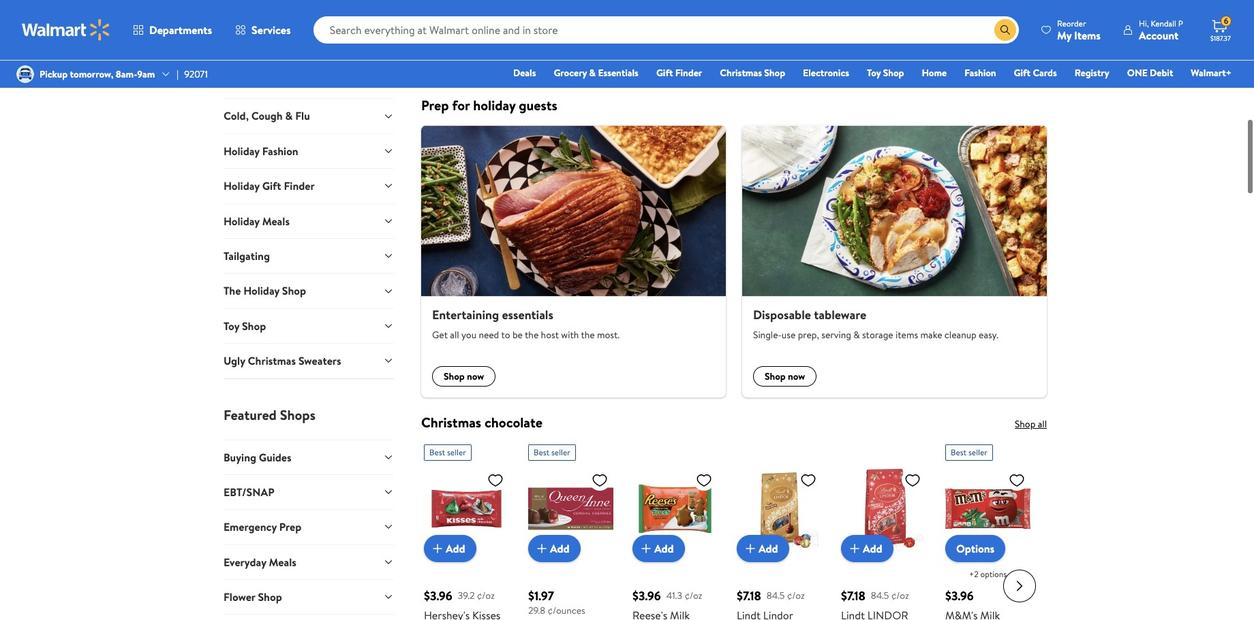 Task type: vqa. For each thing, say whether or not it's contained in the screenshot.
2-Year plan - $10.00
no



Task type: locate. For each thing, give the bounding box(es) containing it.
1 horizontal spatial |
[[752, 46, 754, 61]]

home link
[[916, 65, 953, 80]]

shop now inside disposable tableware list item
[[765, 370, 805, 384]]

0 horizontal spatial best seller
[[429, 447, 466, 459]]

6 product group from the left
[[945, 440, 1031, 621]]

get
[[614, 40, 640, 63], [432, 329, 448, 342]]

best
[[429, 447, 445, 459], [534, 447, 549, 459], [951, 447, 967, 459]]

1 horizontal spatial seller
[[551, 447, 570, 459]]

meals inside dropdown button
[[262, 214, 290, 229]]

$7.18 for 3rd the product group from right
[[737, 588, 761, 605]]

& right serving
[[854, 329, 860, 342]]

now down you
[[467, 370, 484, 384]]

1 84.5 from the left
[[767, 589, 785, 603]]

¢/oz inside $3.96 41.3 ¢/oz
[[685, 589, 702, 603]]

1 vertical spatial toy shop
[[224, 319, 266, 334]]

guides
[[259, 450, 291, 465]]

3 product group from the left
[[633, 440, 718, 621]]

toy shop up ugly
[[224, 319, 266, 334]]

1 horizontal spatial &
[[589, 66, 596, 80]]

$187.37
[[1211, 33, 1231, 43]]

list
[[413, 125, 1055, 398]]

best down christmas chocolate
[[429, 447, 445, 459]]

1 vertical spatial |
[[177, 67, 179, 81]]

toy right electronics link
[[867, 66, 881, 80]]

1 add button from the left
[[424, 536, 476, 563]]

christmas inside dropdown button
[[248, 354, 296, 369]]

92071
[[184, 67, 208, 81]]

one debit link
[[1121, 65, 1179, 80]]

$3.96 for $3.96 41.3 ¢/oz
[[633, 588, 661, 605]]

0 vertical spatial |
[[752, 46, 754, 61]]

| for |
[[752, 46, 754, 61]]

1 shop now from the left
[[444, 370, 484, 384]]

& inside 'link'
[[589, 66, 596, 80]]

1 horizontal spatial the
[[581, 329, 595, 342]]

christmas down fast
[[720, 66, 762, 80]]

$7.18 84.5 ¢/oz for 5th the product group
[[841, 588, 909, 605]]

0 horizontal spatial best
[[429, 447, 445, 459]]

¢/oz for 5th the product group
[[891, 589, 909, 603]]

0 horizontal spatial $3.96
[[424, 588, 452, 605]]

gift down 'holiday fashion'
[[262, 179, 281, 194]]

fashion right home
[[965, 66, 996, 80]]

cards
[[1033, 66, 1057, 80]]

gift down groceries
[[656, 66, 673, 80]]

get left you
[[432, 329, 448, 342]]

$3.96 left 39.2
[[424, 588, 452, 605]]

& right grocery
[[589, 66, 596, 80]]

gift
[[656, 66, 673, 80], [1014, 66, 1031, 80], [262, 179, 281, 194]]

toy down the
[[224, 319, 239, 334]]

3 best from the left
[[951, 447, 967, 459]]

0 vertical spatial christmas
[[720, 66, 762, 80]]

account
[[1139, 28, 1179, 43]]

0 vertical spatial toy
[[867, 66, 881, 80]]

shop down single-
[[765, 370, 786, 384]]

christmas
[[720, 66, 762, 80], [248, 354, 296, 369], [421, 414, 481, 432]]

get up essentials
[[614, 40, 640, 63]]

$3.96 for $3.96 39.2 ¢/oz
[[424, 588, 452, 605]]

1 $7.18 84.5 ¢/oz from the left
[[737, 588, 805, 605]]

2 horizontal spatial add to cart image
[[847, 541, 863, 558]]

1 vertical spatial meals
[[269, 555, 296, 570]]

0 horizontal spatial all
[[450, 329, 459, 342]]

0 horizontal spatial $7.18 84.5 ¢/oz
[[737, 588, 805, 605]]

shop down the holiday shop
[[242, 319, 266, 334]]

4 add from the left
[[759, 542, 778, 557]]

best up m&m's milk chocolate christmas candy - 10 oz bag image
[[951, 447, 967, 459]]

2 add to cart image from the left
[[742, 541, 759, 558]]

holiday gift finder
[[224, 179, 315, 194]]

4 add button from the left
[[737, 536, 789, 563]]

shop inside disposable tableware list item
[[765, 370, 786, 384]]

christmas for christmas chocolate
[[421, 414, 481, 432]]

2 seller from the left
[[551, 447, 570, 459]]

product group
[[424, 440, 509, 621], [528, 440, 613, 621], [633, 440, 718, 621], [737, 440, 822, 621], [841, 440, 926, 621], [945, 440, 1031, 621]]

$7.18 84.5 ¢/oz
[[737, 588, 805, 605], [841, 588, 909, 605]]

meals down 'holiday gift finder'
[[262, 214, 290, 229]]

kendall
[[1151, 17, 1176, 29]]

fashion link
[[958, 65, 1002, 80]]

meals right everyday on the bottom of page
[[269, 555, 296, 570]]

¢/oz for fourth the product group from right
[[685, 589, 702, 603]]

meals inside 'dropdown button'
[[269, 555, 296, 570]]

shop up toy shop dropdown button
[[282, 284, 306, 299]]

1 now from the left
[[467, 370, 484, 384]]

shop now down use on the right of the page
[[765, 370, 805, 384]]

reese's milk chocolate peanut butter snack size trees christmas candy, bag 9.6 oz image
[[633, 467, 718, 552]]

$3.96 left 41.3
[[633, 588, 661, 605]]

0 horizontal spatial christmas
[[248, 354, 296, 369]]

christmas shop link
[[714, 65, 791, 80]]

0 horizontal spatial |
[[177, 67, 179, 81]]

1 horizontal spatial $3.96
[[633, 588, 661, 605]]

1 $7.18 from the left
[[737, 588, 761, 605]]

Search search field
[[313, 16, 1019, 44]]

holiday fashion button
[[224, 133, 394, 168]]

christmas for christmas shop
[[720, 66, 762, 80]]

pickup tomorrow, 8am-9am
[[40, 67, 155, 81]]

holiday inside holiday gift finder dropdown button
[[224, 179, 260, 194]]

to
[[501, 329, 510, 342]]

1 horizontal spatial 84.5
[[871, 589, 889, 603]]

holiday right the
[[243, 284, 279, 299]]

0 horizontal spatial now
[[467, 370, 484, 384]]

1 vertical spatial toy
[[224, 319, 239, 334]]

2 $7.18 84.5 ¢/oz from the left
[[841, 588, 909, 605]]

2 add to cart image from the left
[[638, 541, 654, 558]]

$1.97 29.8 ¢/ounces
[[528, 588, 585, 618]]

prep inside dropdown button
[[279, 520, 301, 535]]

fashion up 'holiday gift finder'
[[262, 144, 298, 159]]

flower shop button
[[224, 580, 394, 615]]

easy.
[[979, 329, 999, 342]]

1 horizontal spatial toy
[[867, 66, 881, 80]]

0 vertical spatial prep
[[421, 96, 449, 114]]

1 vertical spatial finder
[[284, 179, 315, 194]]

items
[[1074, 28, 1101, 43]]

ugly
[[224, 354, 245, 369]]

seller down christmas chocolate
[[447, 447, 466, 459]]

seller
[[447, 447, 466, 459], [551, 447, 570, 459], [969, 447, 988, 459]]

2 now from the left
[[788, 370, 805, 384]]

the holiday shop
[[224, 284, 306, 299]]

1 seller from the left
[[447, 447, 466, 459]]

0 horizontal spatial finder
[[284, 179, 315, 194]]

shop inside dropdown button
[[242, 319, 266, 334]]

the right be
[[525, 329, 539, 342]]

next slide for product carousel list image
[[1003, 571, 1036, 603]]

add for hershey's kisses milk chocolate christmas candy, bag 10.1 oz image on the bottom left of the page
[[446, 542, 465, 557]]

0 horizontal spatial toy
[[224, 319, 239, 334]]

2 best from the left
[[534, 447, 549, 459]]

2 ¢/oz from the left
[[685, 589, 702, 603]]

seller for $1.97
[[551, 447, 570, 459]]

1 horizontal spatial add to cart image
[[742, 541, 759, 558]]

add to cart image
[[534, 541, 550, 558], [742, 541, 759, 558]]

add to favorites list, m&m's milk chocolate christmas candy - 10 oz bag image
[[1009, 472, 1025, 489]]

holiday
[[473, 96, 516, 114]]

0 horizontal spatial fashion
[[262, 144, 298, 159]]

prep left for
[[421, 96, 449, 114]]

84.5
[[767, 589, 785, 603], [871, 589, 889, 603]]

gift left cards
[[1014, 66, 1031, 80]]

1 horizontal spatial best seller
[[534, 447, 570, 459]]

0 horizontal spatial 84.5
[[767, 589, 785, 603]]

make
[[921, 329, 942, 342]]

1 vertical spatial get
[[432, 329, 448, 342]]

toy shop left home
[[867, 66, 904, 80]]

¢/oz
[[477, 589, 495, 603], [685, 589, 702, 603], [787, 589, 805, 603], [891, 589, 909, 603]]

finder up holiday meals dropdown button
[[284, 179, 315, 194]]

best seller down chocolate
[[534, 447, 570, 459]]

2 horizontal spatial &
[[854, 329, 860, 342]]

season
[[238, 29, 280, 48]]

1 add to cart image from the left
[[429, 541, 446, 558]]

0 horizontal spatial seller
[[447, 447, 466, 459]]

0 horizontal spatial get
[[432, 329, 448, 342]]

$3.96 down +2
[[945, 588, 974, 605]]

0 horizontal spatial toy shop
[[224, 319, 266, 334]]

now for disposable
[[788, 370, 805, 384]]

toy inside toy shop dropdown button
[[224, 319, 239, 334]]

p
[[1178, 17, 1183, 29]]

walmart+ link
[[1185, 65, 1238, 80]]

now inside entertaining essentials list item
[[467, 370, 484, 384]]

2 add from the left
[[550, 542, 570, 557]]

shop now for entertaining
[[444, 370, 484, 384]]

1 horizontal spatial $7.18 84.5 ¢/oz
[[841, 588, 909, 605]]

holiday for holiday meals
[[224, 214, 260, 229]]

shop now for disposable
[[765, 370, 805, 384]]

2 horizontal spatial gift
[[1014, 66, 1031, 80]]

meals
[[262, 214, 290, 229], [269, 555, 296, 570]]

0 vertical spatial toy shop
[[867, 66, 904, 80]]

2 horizontal spatial best seller
[[951, 447, 988, 459]]

1 horizontal spatial $7.18
[[841, 588, 866, 605]]

items
[[896, 329, 918, 342]]

4 ¢/oz from the left
[[891, 589, 909, 603]]

1 add to cart image from the left
[[534, 541, 550, 558]]

2 add button from the left
[[528, 536, 580, 563]]

0 horizontal spatial prep
[[279, 520, 301, 535]]

2 vertical spatial &
[[854, 329, 860, 342]]

best seller down christmas chocolate
[[429, 447, 466, 459]]

3 ¢/oz from the left
[[787, 589, 805, 603]]

3 add from the left
[[654, 542, 674, 557]]

grocery
[[554, 66, 587, 80]]

timeslot
[[800, 46, 838, 61]]

2 horizontal spatial christmas
[[720, 66, 762, 80]]

finder inside dropdown button
[[284, 179, 315, 194]]

shop right the flower
[[258, 590, 282, 605]]

holiday up tailgating
[[224, 214, 260, 229]]

2 84.5 from the left
[[871, 589, 889, 603]]

christmas left chocolate
[[421, 414, 481, 432]]

finder down get groceries fast
[[675, 66, 702, 80]]

1 add from the left
[[446, 542, 465, 557]]

1 horizontal spatial add to cart image
[[638, 541, 654, 558]]

3 $3.96 from the left
[[945, 588, 974, 605]]

0 horizontal spatial &
[[285, 109, 293, 124]]

holiday inside holiday meals dropdown button
[[224, 214, 260, 229]]

the
[[525, 329, 539, 342], [581, 329, 595, 342]]

now inside disposable tableware list item
[[788, 370, 805, 384]]

1 vertical spatial &
[[285, 109, 293, 124]]

 image
[[16, 65, 34, 83]]

2 horizontal spatial best
[[951, 447, 967, 459]]

entertaining essentials get all you need to be the host with the most.
[[432, 306, 620, 342]]

disposable tableware list item
[[734, 125, 1055, 398]]

0 vertical spatial get
[[614, 40, 640, 63]]

grocery & essentials link
[[548, 65, 645, 80]]

$3.96 for $3.96
[[945, 588, 974, 605]]

2 product group from the left
[[528, 440, 613, 621]]

0 vertical spatial meals
[[262, 214, 290, 229]]

1 best seller from the left
[[429, 447, 466, 459]]

buying guides button
[[224, 440, 394, 475]]

shop down you
[[444, 370, 465, 384]]

most.
[[597, 329, 620, 342]]

meals for holiday meals
[[262, 214, 290, 229]]

add to favorites list, queen anne milk chocolate cordial cherries, 6.6 oz box, 10 pieces image
[[592, 472, 608, 489]]

add for queen anne milk chocolate cordial cherries, 6.6 oz box, 10 pieces image
[[550, 542, 570, 557]]

1 vertical spatial prep
[[279, 520, 301, 535]]

featured shops
[[224, 406, 316, 424]]

| left 92071
[[177, 67, 179, 81]]

holiday inside holiday fashion dropdown button
[[224, 144, 260, 159]]

1 horizontal spatial finder
[[675, 66, 702, 80]]

3 add to cart image from the left
[[847, 541, 863, 558]]

all
[[450, 329, 459, 342], [1038, 418, 1047, 432]]

1 vertical spatial all
[[1038, 418, 1047, 432]]

2 shop now from the left
[[765, 370, 805, 384]]

seller up queen anne milk chocolate cordial cherries, 6.6 oz box, 10 pieces image
[[551, 447, 570, 459]]

get groceries fast
[[614, 40, 741, 63]]

1 horizontal spatial gift
[[656, 66, 673, 80]]

storage
[[862, 329, 893, 342]]

holiday
[[224, 144, 260, 159], [224, 179, 260, 194], [224, 214, 260, 229], [243, 284, 279, 299]]

& inside disposable tableware single-use prep, serving & storage items make cleanup easy.
[[854, 329, 860, 342]]

home
[[922, 66, 947, 80]]

0 horizontal spatial add to cart image
[[429, 541, 446, 558]]

guests
[[519, 96, 557, 114]]

the right the 'with'
[[581, 329, 595, 342]]

2 horizontal spatial seller
[[969, 447, 988, 459]]

1 horizontal spatial get
[[614, 40, 640, 63]]

groceries
[[644, 40, 710, 63]]

0 vertical spatial fashion
[[965, 66, 996, 80]]

& inside dropdown button
[[285, 109, 293, 124]]

1 horizontal spatial christmas
[[421, 414, 481, 432]]

1 horizontal spatial now
[[788, 370, 805, 384]]

add button for lindt lindor holiday milk chocolate candy truffles, 8.5 oz. bag image
[[841, 536, 893, 563]]

add to cart image for lindt lindor assorted chocolate candy truffles, 8.5 oz. bag image
[[742, 541, 759, 558]]

0 horizontal spatial the
[[525, 329, 539, 342]]

flu
[[295, 109, 310, 124]]

best for $3.96
[[429, 447, 445, 459]]

2 vertical spatial christmas
[[421, 414, 481, 432]]

electronics
[[803, 66, 849, 80]]

seller up m&m's milk chocolate christmas candy - 10 oz bag image
[[969, 447, 988, 459]]

shop now down you
[[444, 370, 484, 384]]

1 horizontal spatial shop now
[[765, 370, 805, 384]]

2 $7.18 from the left
[[841, 588, 866, 605]]

entertaining
[[432, 306, 499, 323]]

1 best from the left
[[429, 447, 445, 459]]

you
[[461, 329, 476, 342]]

shop now
[[444, 370, 484, 384], [765, 370, 805, 384]]

add to cart image for $7.18
[[847, 541, 863, 558]]

0 vertical spatial all
[[450, 329, 459, 342]]

all inside entertaining essentials get all you need to be the host with the most.
[[450, 329, 459, 342]]

christmas right ugly
[[248, 354, 296, 369]]

5 add from the left
[[863, 542, 882, 557]]

gift finder
[[656, 66, 702, 80]]

add
[[446, 542, 465, 557], [550, 542, 570, 557], [654, 542, 674, 557], [759, 542, 778, 557], [863, 542, 882, 557]]

1 vertical spatial fashion
[[262, 144, 298, 159]]

best seller up m&m's milk chocolate christmas candy - 10 oz bag image
[[951, 447, 988, 459]]

now down use on the right of the page
[[788, 370, 805, 384]]

add to cart image for $3.96
[[638, 541, 654, 558]]

best down chocolate
[[534, 447, 549, 459]]

gift inside dropdown button
[[262, 179, 281, 194]]

0 horizontal spatial add to cart image
[[534, 541, 550, 558]]

walmart image
[[22, 19, 110, 41]]

search icon image
[[1000, 25, 1011, 35]]

5 add button from the left
[[841, 536, 893, 563]]

tomorrow,
[[70, 67, 113, 81]]

toy inside toy shop link
[[867, 66, 881, 80]]

holiday up holiday meals on the top left
[[224, 179, 260, 194]]

2 $3.96 from the left
[[633, 588, 661, 605]]

now for entertaining
[[467, 370, 484, 384]]

pickup
[[40, 67, 68, 81]]

3 add button from the left
[[633, 536, 685, 563]]

one
[[1127, 66, 1148, 80]]

list containing entertaining essentials
[[413, 125, 1055, 398]]

get inside entertaining essentials get all you need to be the host with the most.
[[432, 329, 448, 342]]

essentials
[[598, 66, 639, 80]]

holiday down cold,
[[224, 144, 260, 159]]

0 vertical spatial &
[[589, 66, 596, 80]]

0 horizontal spatial shop now
[[444, 370, 484, 384]]

shop now inside entertaining essentials list item
[[444, 370, 484, 384]]

ugly christmas sweaters button
[[224, 344, 394, 379]]

| up the christmas shop link
[[752, 46, 754, 61]]

now
[[467, 370, 484, 384], [788, 370, 805, 384]]

1 horizontal spatial prep
[[421, 96, 449, 114]]

1 horizontal spatial best
[[534, 447, 549, 459]]

0 vertical spatial finder
[[675, 66, 702, 80]]

0 horizontal spatial $7.18
[[737, 588, 761, 605]]

best seller for $1.97
[[534, 447, 570, 459]]

gift cards
[[1014, 66, 1057, 80]]

best seller for $3.96
[[429, 447, 466, 459]]

prep,
[[798, 329, 819, 342]]

2 best seller from the left
[[534, 447, 570, 459]]

prep up everyday meals 'dropdown button'
[[279, 520, 301, 535]]

tailgating
[[224, 249, 270, 264]]

1 vertical spatial christmas
[[248, 354, 296, 369]]

& left the flu
[[285, 109, 293, 124]]

1 $3.96 from the left
[[424, 588, 452, 605]]

add to cart image
[[429, 541, 446, 558], [638, 541, 654, 558], [847, 541, 863, 558]]

1 ¢/oz from the left
[[477, 589, 495, 603]]

holiday for holiday gift finder
[[224, 179, 260, 194]]

2 horizontal spatial $3.96
[[945, 588, 974, 605]]

0 horizontal spatial gift
[[262, 179, 281, 194]]



Task type: describe. For each thing, give the bounding box(es) containing it.
lindt lindor assorted chocolate candy truffles, 8.5 oz. bag image
[[737, 467, 822, 552]]

add button for queen anne milk chocolate cordial cherries, 6.6 oz box, 10 pieces image
[[528, 536, 580, 563]]

hershey's kisses milk chocolate christmas candy, bag 10.1 oz image
[[424, 467, 509, 552]]

gift cards link
[[1008, 65, 1063, 80]]

shop inside dropdown button
[[258, 590, 282, 605]]

shop left home
[[883, 66, 904, 80]]

ugly christmas sweaters
[[224, 354, 341, 369]]

shop down book
[[764, 66, 785, 80]]

sweaters
[[298, 354, 341, 369]]

4 product group from the left
[[737, 440, 822, 621]]

84.5 for 3rd the product group from right
[[767, 589, 785, 603]]

buying guides
[[224, 450, 291, 465]]

shops
[[280, 406, 316, 424]]

book a timeslot
[[765, 46, 838, 61]]

ebt/snap
[[224, 485, 274, 500]]

$3.96 41.3 ¢/oz
[[633, 588, 702, 605]]

shop up add to favorites list, m&m's milk chocolate christmas candy - 10 oz bag icon on the bottom of the page
[[1015, 418, 1036, 432]]

+2
[[969, 569, 979, 581]]

electronics link
[[797, 65, 855, 80]]

add for lindt lindor holiday milk chocolate candy truffles, 8.5 oz. bag image
[[863, 542, 882, 557]]

debit
[[1150, 66, 1173, 80]]

for
[[452, 96, 470, 114]]

$1.97
[[528, 588, 554, 605]]

add to favorites list, hershey's kisses milk chocolate christmas candy, bag 10.1 oz image
[[487, 472, 504, 489]]

holiday gift finder button
[[224, 168, 394, 204]]

1 the from the left
[[525, 329, 539, 342]]

toy shop button
[[224, 309, 394, 344]]

add to favorites list, lindt lindor holiday milk chocolate candy truffles, 8.5 oz. bag image
[[904, 472, 921, 489]]

cold, cough & flu
[[224, 109, 310, 124]]

meals for everyday meals
[[269, 555, 296, 570]]

shop all link
[[1015, 418, 1047, 432]]

1 horizontal spatial all
[[1038, 418, 1047, 432]]

services
[[252, 22, 291, 37]]

host
[[541, 329, 559, 342]]

in season
[[224, 29, 280, 48]]

add for the reese's milk chocolate peanut butter snack size trees christmas candy, bag 9.6 oz "image"
[[654, 542, 674, 557]]

m&m's milk chocolate christmas candy - 10 oz bag image
[[945, 467, 1031, 552]]

add button for the reese's milk chocolate peanut butter snack size trees christmas candy, bag 9.6 oz "image"
[[633, 536, 685, 563]]

fast
[[714, 40, 741, 63]]

the
[[224, 284, 241, 299]]

walmart+
[[1191, 66, 1232, 80]]

add to favorites list, lindt lindor assorted chocolate candy truffles, 8.5 oz. bag image
[[800, 472, 817, 489]]

3 seller from the left
[[969, 447, 988, 459]]

$7.18 for 5th the product group
[[841, 588, 866, 605]]

book
[[765, 46, 790, 61]]

registry
[[1075, 66, 1109, 80]]

3 best seller from the left
[[951, 447, 988, 459]]

8am-
[[116, 67, 137, 81]]

gift for gift finder
[[656, 66, 673, 80]]

¢/oz for 3rd the product group from right
[[787, 589, 805, 603]]

use
[[782, 329, 796, 342]]

serving
[[821, 329, 851, 342]]

flower
[[224, 590, 255, 605]]

| for | 92071
[[177, 67, 179, 81]]

add to cart image for queen anne milk chocolate cordial cherries, 6.6 oz box, 10 pieces image
[[534, 541, 550, 558]]

christmas chocolate
[[421, 414, 543, 432]]

emergency
[[224, 520, 277, 535]]

6 $187.37
[[1211, 15, 1231, 43]]

featured
[[224, 406, 277, 424]]

1 product group from the left
[[424, 440, 509, 621]]

| 92071
[[177, 67, 208, 81]]

departments
[[149, 22, 212, 37]]

¢/oz inside $3.96 39.2 ¢/oz
[[477, 589, 495, 603]]

entertaining essentials list item
[[413, 125, 734, 398]]

2 the from the left
[[581, 329, 595, 342]]

my
[[1057, 28, 1072, 43]]

christmas shop
[[720, 66, 785, 80]]

one debit
[[1127, 66, 1173, 80]]

with
[[561, 329, 579, 342]]

holiday meals
[[224, 214, 290, 229]]

hi, kendall p account
[[1139, 17, 1183, 43]]

cough
[[251, 109, 283, 124]]

disposable tableware single-use prep, serving & storage items make cleanup easy.
[[753, 306, 999, 342]]

$7.18 84.5 ¢/oz for 3rd the product group from right
[[737, 588, 805, 605]]

seller for $3.96
[[447, 447, 466, 459]]

Walmart Site-Wide search field
[[313, 16, 1019, 44]]

services button
[[224, 14, 302, 46]]

add to favorites list, reese's milk chocolate peanut butter snack size trees christmas candy, bag 9.6 oz image
[[696, 472, 712, 489]]

add button for hershey's kisses milk chocolate christmas candy, bag 10.1 oz image on the bottom left of the page
[[424, 536, 476, 563]]

deals
[[513, 66, 536, 80]]

cleanup
[[945, 329, 977, 342]]

options
[[980, 569, 1007, 581]]

departments button
[[121, 14, 224, 46]]

$3.96 39.2 ¢/oz
[[424, 588, 495, 605]]

essentials
[[502, 306, 553, 323]]

1 horizontal spatial fashion
[[965, 66, 996, 80]]

cold, cough & flu button
[[224, 98, 394, 133]]

add button for lindt lindor assorted chocolate candy truffles, 8.5 oz. bag image
[[737, 536, 789, 563]]

best for $1.97
[[534, 447, 549, 459]]

registry link
[[1069, 65, 1116, 80]]

product group containing $1.97
[[528, 440, 613, 621]]

toy shop link
[[861, 65, 910, 80]]

gift for gift cards
[[1014, 66, 1031, 80]]

flower shop
[[224, 590, 282, 605]]

gift finder link
[[650, 65, 708, 80]]

5 product group from the left
[[841, 440, 926, 621]]

ebt/snap button
[[224, 475, 394, 510]]

reorder my items
[[1057, 17, 1101, 43]]

+2 options
[[969, 569, 1007, 581]]

holiday inside "dropdown button"
[[243, 284, 279, 299]]

everyday
[[224, 555, 266, 570]]

chocolate
[[485, 414, 543, 432]]

in
[[224, 29, 235, 48]]

41.3
[[666, 589, 682, 603]]

1 horizontal spatial toy shop
[[867, 66, 904, 80]]

9am
[[137, 67, 155, 81]]

tableware
[[814, 306, 866, 323]]

shop all
[[1015, 418, 1047, 432]]

options
[[956, 542, 995, 557]]

lindt lindor holiday milk chocolate candy truffles, 8.5 oz. bag image
[[841, 467, 926, 552]]

everyday meals button
[[224, 545, 394, 580]]

prep for holiday guests
[[421, 96, 557, 114]]

deals link
[[507, 65, 542, 80]]

disposable
[[753, 306, 811, 323]]

shop inside "dropdown button"
[[282, 284, 306, 299]]

book a timeslot link
[[765, 46, 838, 62]]

¢/ounces
[[548, 605, 585, 618]]

add for lindt lindor assorted chocolate candy truffles, 8.5 oz. bag image
[[759, 542, 778, 557]]

fashion inside dropdown button
[[262, 144, 298, 159]]

grocery & essentials
[[554, 66, 639, 80]]

queen anne milk chocolate cordial cherries, 6.6 oz box, 10 pieces image
[[528, 467, 613, 552]]

toy shop inside dropdown button
[[224, 319, 266, 334]]

shop inside entertaining essentials list item
[[444, 370, 465, 384]]

84.5 for 5th the product group
[[871, 589, 889, 603]]

the holiday shop button
[[224, 274, 394, 309]]

holiday for holiday fashion
[[224, 144, 260, 159]]

cold,
[[224, 109, 249, 124]]



